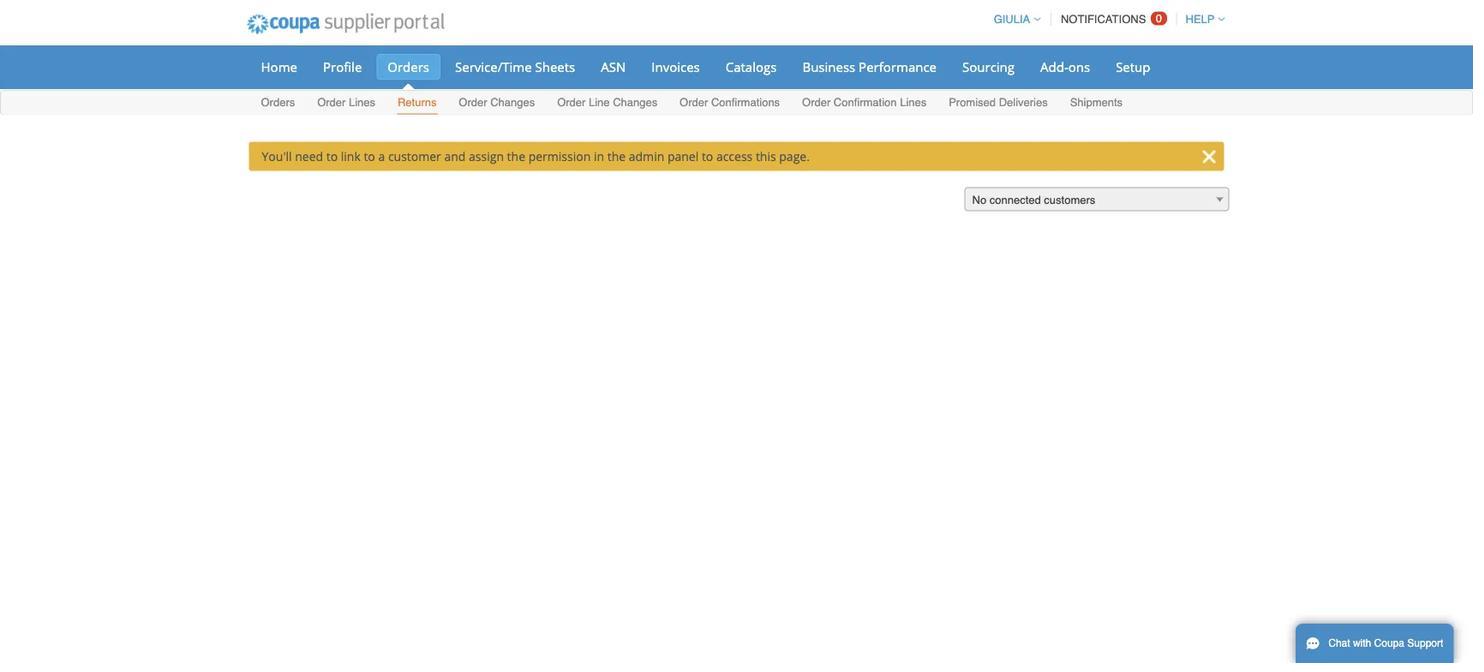 Task type: vqa. For each thing, say whether or not it's contained in the screenshot.
by at left
no



Task type: describe. For each thing, give the bounding box(es) containing it.
returns link
[[397, 92, 438, 114]]

order changes
[[459, 96, 535, 109]]

service/time
[[455, 58, 532, 75]]

performance
[[859, 58, 937, 75]]

deliveries
[[999, 96, 1048, 109]]

customers
[[1044, 194, 1096, 207]]

order changes link
[[458, 92, 536, 114]]

you'll
[[262, 148, 292, 165]]

order confirmations link
[[679, 92, 781, 114]]

setup
[[1116, 58, 1151, 75]]

you'll need to link to a customer and assign the permission in the admin panel to access this page.
[[262, 148, 810, 165]]

chat with coupa support
[[1329, 638, 1444, 650]]

chat with coupa support button
[[1296, 624, 1454, 663]]

orders for topmost orders link
[[388, 58, 429, 75]]

confirmation
[[834, 96, 897, 109]]

asn link
[[590, 54, 637, 80]]

promised deliveries link
[[948, 92, 1049, 114]]

profile
[[323, 58, 362, 75]]

1 changes from the left
[[490, 96, 535, 109]]

No connected customers text field
[[966, 188, 1229, 212]]

notifications
[[1061, 13, 1146, 26]]

order confirmation lines link
[[802, 92, 928, 114]]

order lines link
[[316, 92, 376, 114]]

1 to from the left
[[326, 148, 338, 165]]

page.
[[779, 148, 810, 165]]

help link
[[1178, 13, 1225, 26]]

invoices
[[652, 58, 700, 75]]

business performance
[[803, 58, 937, 75]]

sheets
[[535, 58, 575, 75]]

add-ons
[[1041, 58, 1090, 75]]

shipments
[[1070, 96, 1123, 109]]

service/time sheets
[[455, 58, 575, 75]]

help
[[1186, 13, 1215, 26]]

this
[[756, 148, 776, 165]]

lines inside order confirmation lines link
[[900, 96, 927, 109]]

2 changes from the left
[[613, 96, 658, 109]]

customer
[[388, 148, 441, 165]]

giulia
[[994, 13, 1031, 26]]

0
[[1156, 12, 1162, 25]]

connected
[[990, 194, 1041, 207]]

permission
[[529, 148, 591, 165]]

assign
[[469, 148, 504, 165]]

1 vertical spatial orders link
[[260, 92, 296, 114]]

catalogs link
[[715, 54, 788, 80]]

profile link
[[312, 54, 373, 80]]

line
[[589, 96, 610, 109]]

promised deliveries
[[949, 96, 1048, 109]]

order for order confirmations
[[680, 96, 708, 109]]

access
[[717, 148, 753, 165]]

shipments link
[[1069, 92, 1124, 114]]

sourcing
[[963, 58, 1015, 75]]

support
[[1408, 638, 1444, 650]]

ons
[[1069, 58, 1090, 75]]

a
[[378, 148, 385, 165]]



Task type: locate. For each thing, give the bounding box(es) containing it.
the
[[507, 148, 525, 165], [608, 148, 626, 165]]

0 horizontal spatial orders link
[[260, 92, 296, 114]]

order line changes link
[[556, 92, 659, 114]]

order for order line changes
[[557, 96, 586, 109]]

add-ons link
[[1030, 54, 1102, 80]]

order
[[317, 96, 346, 109], [459, 96, 487, 109], [557, 96, 586, 109], [680, 96, 708, 109], [802, 96, 831, 109]]

invoices link
[[641, 54, 711, 80]]

lines down profile link
[[349, 96, 376, 109]]

2 order from the left
[[459, 96, 487, 109]]

asn
[[601, 58, 626, 75]]

1 horizontal spatial the
[[608, 148, 626, 165]]

add-
[[1041, 58, 1069, 75]]

0 vertical spatial orders link
[[377, 54, 441, 80]]

0 horizontal spatial the
[[507, 148, 525, 165]]

coupa
[[1375, 638, 1405, 650]]

orders link
[[377, 54, 441, 80], [260, 92, 296, 114]]

order for order confirmation lines
[[802, 96, 831, 109]]

service/time sheets link
[[444, 54, 587, 80]]

orders for bottommost orders link
[[261, 96, 295, 109]]

order down profile link
[[317, 96, 346, 109]]

navigation
[[986, 3, 1225, 36]]

to right panel
[[702, 148, 713, 165]]

2 horizontal spatial to
[[702, 148, 713, 165]]

business performance link
[[792, 54, 948, 80]]

lines inside order lines "link"
[[349, 96, 376, 109]]

orders link down home link
[[260, 92, 296, 114]]

returns
[[398, 96, 437, 109]]

the right assign at the top left
[[507, 148, 525, 165]]

0 horizontal spatial orders
[[261, 96, 295, 109]]

order down invoices link
[[680, 96, 708, 109]]

no connected customers
[[973, 194, 1096, 207]]

catalogs
[[726, 58, 777, 75]]

to
[[326, 148, 338, 165], [364, 148, 375, 165], [702, 148, 713, 165]]

and
[[444, 148, 466, 165]]

order down business
[[802, 96, 831, 109]]

in
[[594, 148, 604, 165]]

navigation containing notifications 0
[[986, 3, 1225, 36]]

0 horizontal spatial changes
[[490, 96, 535, 109]]

chat
[[1329, 638, 1351, 650]]

sourcing link
[[952, 54, 1026, 80]]

1 horizontal spatial orders
[[388, 58, 429, 75]]

5 order from the left
[[802, 96, 831, 109]]

3 to from the left
[[702, 148, 713, 165]]

order for order changes
[[459, 96, 487, 109]]

order down service/time
[[459, 96, 487, 109]]

2 lines from the left
[[900, 96, 927, 109]]

1 horizontal spatial orders link
[[377, 54, 441, 80]]

home
[[261, 58, 297, 75]]

1 vertical spatial orders
[[261, 96, 295, 109]]

order left line
[[557, 96, 586, 109]]

to left link
[[326, 148, 338, 165]]

order inside "link"
[[317, 96, 346, 109]]

1 horizontal spatial lines
[[900, 96, 927, 109]]

confirmations
[[711, 96, 780, 109]]

setup link
[[1105, 54, 1162, 80]]

order lines
[[317, 96, 376, 109]]

with
[[1353, 638, 1372, 650]]

panel
[[668, 148, 699, 165]]

1 horizontal spatial to
[[364, 148, 375, 165]]

orders link up returns
[[377, 54, 441, 80]]

1 horizontal spatial changes
[[613, 96, 658, 109]]

business
[[803, 58, 856, 75]]

orders up returns
[[388, 58, 429, 75]]

3 order from the left
[[557, 96, 586, 109]]

1 the from the left
[[507, 148, 525, 165]]

lines down "performance"
[[900, 96, 927, 109]]

No connected customers field
[[965, 187, 1230, 212]]

to left a
[[364, 148, 375, 165]]

home link
[[250, 54, 309, 80]]

notifications 0
[[1061, 12, 1162, 26]]

the right the in
[[608, 148, 626, 165]]

order confirmations
[[680, 96, 780, 109]]

1 order from the left
[[317, 96, 346, 109]]

0 horizontal spatial to
[[326, 148, 338, 165]]

changes down service/time sheets link
[[490, 96, 535, 109]]

order confirmation lines
[[802, 96, 927, 109]]

2 to from the left
[[364, 148, 375, 165]]

4 order from the left
[[680, 96, 708, 109]]

2 the from the left
[[608, 148, 626, 165]]

changes right line
[[613, 96, 658, 109]]

giulia link
[[986, 13, 1041, 26]]

lines
[[349, 96, 376, 109], [900, 96, 927, 109]]

0 vertical spatial orders
[[388, 58, 429, 75]]

promised
[[949, 96, 996, 109]]

changes
[[490, 96, 535, 109], [613, 96, 658, 109]]

no
[[973, 194, 987, 207]]

orders
[[388, 58, 429, 75], [261, 96, 295, 109]]

link
[[341, 148, 361, 165]]

0 horizontal spatial lines
[[349, 96, 376, 109]]

admin
[[629, 148, 665, 165]]

orders down home link
[[261, 96, 295, 109]]

need
[[295, 148, 323, 165]]

1 lines from the left
[[349, 96, 376, 109]]

coupa supplier portal image
[[235, 3, 456, 45]]

order line changes
[[557, 96, 658, 109]]

order for order lines
[[317, 96, 346, 109]]



